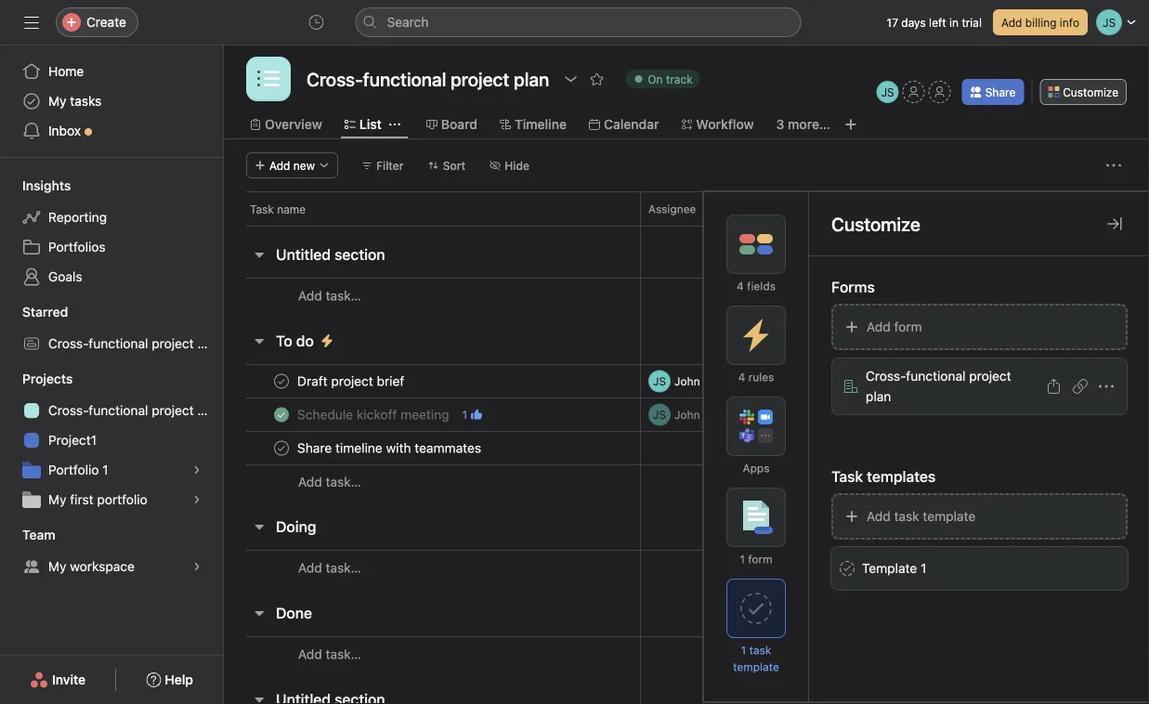 Task type: locate. For each thing, give the bounding box(es) containing it.
0 vertical spatial –
[[798, 375, 805, 388]]

see details, my first portfolio image
[[191, 494, 203, 505]]

oct up apps at the right bottom of page
[[759, 442, 778, 455]]

Completed checkbox
[[270, 370, 293, 393], [270, 404, 293, 426]]

cross-functional project plan inside "button"
[[866, 368, 1011, 404]]

0 vertical spatial 4
[[737, 280, 744, 293]]

js inside button
[[881, 85, 894, 98]]

functional down goals link
[[89, 336, 148, 351]]

1 vertical spatial –
[[798, 408, 805, 421]]

plan inside starred element
[[197, 336, 223, 351]]

3 add task… from the top
[[298, 560, 361, 576]]

template for add task template
[[923, 509, 976, 524]]

1 add task… row from the top
[[224, 278, 1149, 313]]

completed checkbox for oct 20
[[270, 370, 293, 393]]

0 horizontal spatial task
[[749, 644, 771, 657]]

functional
[[89, 336, 148, 351], [906, 368, 966, 384], [89, 403, 148, 418]]

add task… button up doing
[[298, 472, 361, 492]]

list
[[359, 117, 382, 132]]

cross- inside "button"
[[866, 368, 906, 384]]

oct
[[759, 375, 778, 388], [759, 408, 778, 421], [759, 442, 778, 455]]

cross- down add form
[[866, 368, 906, 384]]

header to do tree grid
[[224, 364, 1149, 499]]

1 horizontal spatial task
[[894, 509, 919, 524]]

collapse task list for this section image
[[252, 247, 267, 262], [252, 334, 267, 348], [252, 519, 267, 534]]

add down untitled
[[298, 288, 322, 303]]

add task… down doing
[[298, 560, 361, 576]]

do
[[296, 332, 314, 350]]

add task… button
[[298, 286, 361, 306], [298, 472, 361, 492], [298, 558, 361, 578], [298, 644, 361, 665]]

in
[[950, 16, 959, 29]]

doing
[[276, 518, 316, 536]]

show options image
[[563, 72, 578, 86], [1099, 379, 1114, 394]]

cross-functional project plan button
[[832, 358, 1128, 415]]

1 vertical spatial functional
[[906, 368, 966, 384]]

add down done
[[298, 647, 322, 662]]

goals link
[[11, 262, 212, 292]]

my left first on the left
[[48, 492, 66, 507]]

4
[[737, 280, 744, 293], [738, 371, 745, 384]]

cross-functional project plan
[[48, 336, 223, 351], [866, 368, 1011, 404], [48, 403, 223, 418]]

2 my from the top
[[48, 492, 66, 507]]

template inside add task template 'button'
[[923, 509, 976, 524]]

hide sidebar image
[[24, 15, 39, 30]]

hide
[[505, 159, 530, 172]]

2 vertical spatial js
[[653, 408, 666, 421]]

4 add task… row from the top
[[224, 636, 1149, 672]]

add task template
[[867, 509, 976, 524]]

show options image right copy form link image
[[1099, 379, 1114, 394]]

john smith left 4 rules
[[675, 375, 733, 388]]

task down task templates
[[894, 509, 919, 524]]

sort
[[443, 159, 466, 172]]

customize up forms
[[832, 213, 921, 235]]

project up 'see details, portfolio 1' image
[[152, 403, 194, 418]]

insights
[[22, 178, 71, 193]]

completed image up completed option
[[270, 404, 293, 426]]

doing button
[[276, 510, 316, 544]]

functional up project1 link
[[89, 403, 148, 418]]

4 rules
[[738, 371, 774, 384]]

1 for 1
[[462, 408, 467, 421]]

2 completed image from the top
[[270, 437, 293, 459]]

show options image left add to starred image
[[563, 72, 578, 86]]

overview link
[[250, 114, 322, 135]]

1 completed checkbox from the top
[[270, 370, 293, 393]]

plan
[[197, 336, 223, 351], [866, 389, 891, 404], [197, 403, 223, 418]]

1 vertical spatial john smith
[[675, 408, 733, 421]]

completed image down completed icon
[[270, 437, 293, 459]]

assignee
[[648, 203, 696, 216]]

17
[[887, 16, 898, 29]]

my down team
[[48, 559, 66, 574]]

add task… button down doing
[[298, 558, 361, 578]]

1 horizontal spatial customize
[[1063, 85, 1119, 98]]

global element
[[0, 46, 223, 157]]

cross-functional project plan for first the cross-functional project plan link from the bottom of the page
[[48, 403, 223, 418]]

functional inside projects element
[[89, 403, 148, 418]]

2 vertical spatial oct
[[759, 442, 778, 455]]

completed image
[[270, 370, 293, 393]]

my workspace
[[48, 559, 135, 574]]

1 vertical spatial oct
[[759, 408, 778, 421]]

collapse task list for this section image left the doing button
[[252, 519, 267, 534]]

see details, portfolio 1 image
[[191, 465, 203, 476]]

– left 25
[[798, 408, 805, 421]]

functional down add form
[[906, 368, 966, 384]]

john
[[675, 375, 700, 388], [675, 408, 700, 421]]

collapse task list for this section image for untitled
[[252, 247, 267, 262]]

1 for 1 form
[[740, 553, 745, 566]]

add left new in the top left of the page
[[269, 159, 290, 172]]

collapse task list for this section image left done button
[[252, 606, 267, 621]]

3 more… button
[[776, 114, 830, 135]]

add task… button down done
[[298, 644, 361, 665]]

1 vertical spatial 24
[[781, 442, 795, 455]]

project down add form button
[[969, 368, 1011, 384]]

plan left to
[[197, 336, 223, 351]]

0 vertical spatial project
[[152, 336, 194, 351]]

plan for the cross-functional project plan link within the starred element
[[197, 336, 223, 351]]

inbox
[[48, 123, 81, 138]]

Draft project brief text field
[[294, 372, 410, 391]]

smith left 4 rules
[[703, 375, 733, 388]]

cross-functional project plan down goals link
[[48, 336, 223, 351]]

cross-functional project plan link down goals link
[[11, 329, 223, 359]]

left
[[929, 16, 946, 29]]

add task… row for untitled section
[[224, 278, 1149, 313]]

0 vertical spatial cross-
[[48, 336, 89, 351]]

add task… down done
[[298, 647, 361, 662]]

2 completed checkbox from the top
[[270, 404, 293, 426]]

add task… up doing
[[298, 474, 361, 490]]

add task… row for doing
[[224, 550, 1149, 585]]

2 vertical spatial project
[[152, 403, 194, 418]]

0 horizontal spatial template
[[733, 661, 779, 674]]

1 down project1 link
[[102, 462, 108, 478]]

3 my from the top
[[48, 559, 66, 574]]

0 vertical spatial functional
[[89, 336, 148, 351]]

oct left 23
[[759, 408, 778, 421]]

–
[[798, 375, 805, 388], [798, 408, 805, 421], [798, 442, 805, 455]]

0 horizontal spatial 24
[[781, 442, 795, 455]]

cross-functional project plan link up project1
[[11, 396, 223, 426]]

task inside 'button'
[[894, 509, 919, 524]]

None text field
[[302, 62, 554, 96]]

1 vertical spatial cross-
[[866, 368, 906, 384]]

4 for 4 fields
[[737, 280, 744, 293]]

plan down add form
[[866, 389, 891, 404]]

plan up 'see details, portfolio 1' image
[[197, 403, 223, 418]]

1 vertical spatial completed image
[[270, 437, 293, 459]]

1 right template
[[921, 561, 927, 576]]

1 add task… from the top
[[298, 288, 361, 303]]

4 for 4 rules
[[738, 371, 745, 384]]

2 john from the top
[[675, 408, 700, 421]]

share form image
[[1047, 379, 1062, 394]]

1 smith from the top
[[703, 375, 733, 388]]

timeline link
[[500, 114, 567, 135]]

my for my tasks
[[48, 93, 66, 109]]

3 collapse task list for this section image from the top
[[252, 519, 267, 534]]

0 vertical spatial show options image
[[563, 72, 578, 86]]

0 vertical spatial completed checkbox
[[270, 370, 293, 393]]

0 vertical spatial collapse task list for this section image
[[252, 247, 267, 262]]

customize down info
[[1063, 85, 1119, 98]]

filter
[[376, 159, 404, 172]]

0 vertical spatial task
[[894, 509, 919, 524]]

completed checkbox inside draft project brief cell
[[270, 370, 293, 393]]

4 add task… button from the top
[[298, 644, 361, 665]]

starred
[[22, 304, 68, 320]]

0 vertical spatial cross-functional project plan link
[[11, 329, 223, 359]]

task name
[[250, 203, 306, 216]]

cross-functional project plan down add form button
[[866, 368, 1011, 404]]

4 left the rules
[[738, 371, 745, 384]]

add task… row
[[224, 278, 1149, 313], [224, 465, 1149, 499], [224, 550, 1149, 585], [224, 636, 1149, 672]]

functional for first the cross-functional project plan link from the bottom of the page
[[89, 403, 148, 418]]

on track button
[[617, 66, 709, 92]]

1 vertical spatial customize
[[832, 213, 921, 235]]

my inside the global element
[[48, 93, 66, 109]]

2 vertical spatial my
[[48, 559, 66, 574]]

schedule kickoff meeting cell
[[224, 398, 641, 432]]

add task… for untitled section
[[298, 288, 361, 303]]

row containing 1
[[224, 398, 1149, 432]]

2 vertical spatial cross-
[[48, 403, 89, 418]]

0 vertical spatial john smith
[[675, 375, 733, 388]]

2 john smith from the top
[[675, 408, 733, 421]]

1 vertical spatial collapse task list for this section image
[[252, 334, 267, 348]]

3 more…
[[776, 117, 830, 132]]

completed checkbox inside schedule kickoff meeting cell
[[270, 404, 293, 426]]

Share timeline with teammates text field
[[294, 439, 487, 458]]

reporting link
[[11, 203, 212, 232]]

2 cross-functional project plan link from the top
[[11, 396, 223, 426]]

add
[[1001, 16, 1022, 29], [269, 159, 290, 172], [298, 288, 322, 303], [867, 319, 891, 334], [298, 474, 322, 490], [867, 509, 891, 524], [298, 560, 322, 576], [298, 647, 322, 662]]

3 add task… button from the top
[[298, 558, 361, 578]]

2 vertical spatial functional
[[89, 403, 148, 418]]

portfolios
[[48, 239, 106, 255]]

0 vertical spatial john
[[675, 375, 700, 388]]

2 vertical spatial collapse task list for this section image
[[252, 519, 267, 534]]

1 john from the top
[[675, 375, 700, 388]]

cross-functional project plan for cross-functional project plan "button"
[[866, 368, 1011, 404]]

my inside 'link'
[[48, 559, 66, 574]]

create
[[86, 14, 126, 30]]

3 oct from the top
[[759, 442, 778, 455]]

1 down apps at the right bottom of page
[[740, 553, 745, 566]]

billing
[[1026, 16, 1057, 29]]

to do button
[[276, 324, 314, 358]]

add inside dropdown button
[[269, 159, 290, 172]]

my for my workspace
[[48, 559, 66, 574]]

collapse task list for this section image right help dropdown button
[[252, 692, 267, 704]]

js
[[881, 85, 894, 98], [653, 375, 666, 388], [653, 408, 666, 421]]

form inside button
[[894, 319, 922, 334]]

portfolio
[[48, 462, 99, 478]]

add up doing
[[298, 474, 322, 490]]

cross-functional project plan up project1 link
[[48, 403, 223, 418]]

1 vertical spatial smith
[[703, 408, 733, 421]]

cross- up project1
[[48, 403, 89, 418]]

workspace
[[70, 559, 135, 574]]

1 vertical spatial task
[[749, 644, 771, 657]]

project inside "button"
[[969, 368, 1011, 384]]

oct 23 – 25
[[759, 408, 821, 421]]

add to starred image
[[589, 72, 604, 86]]

1 form
[[740, 553, 773, 566]]

2 add task… row from the top
[[224, 465, 1149, 499]]

task
[[894, 509, 919, 524], [749, 644, 771, 657]]

1 vertical spatial form
[[748, 553, 773, 566]]

1 down 1 form
[[741, 644, 746, 657]]

info
[[1060, 16, 1080, 29]]

1 vertical spatial john
[[675, 408, 700, 421]]

oct left 20
[[759, 375, 778, 388]]

close details image
[[1107, 216, 1122, 231]]

1 vertical spatial 4
[[738, 371, 745, 384]]

2 add task… from the top
[[298, 474, 361, 490]]

john smith for oct 20 – 24
[[675, 375, 733, 388]]

row
[[224, 191, 1149, 226], [246, 225, 1149, 227], [224, 364, 1149, 399], [224, 398, 1149, 432], [224, 431, 1149, 465]]

1 vertical spatial my
[[48, 492, 66, 507]]

search button
[[355, 7, 801, 37]]

add down task templates
[[867, 509, 891, 524]]

add task… down untitled section
[[298, 288, 361, 303]]

my inside projects element
[[48, 492, 66, 507]]

collapse task list for this section image left untitled
[[252, 247, 267, 262]]

1 vertical spatial cross-functional project plan link
[[11, 396, 223, 426]]

1 vertical spatial project
[[969, 368, 1011, 384]]

0 vertical spatial js
[[881, 85, 894, 98]]

0 vertical spatial collapse task list for this section image
[[252, 606, 267, 621]]

1 horizontal spatial template
[[923, 509, 976, 524]]

project inside starred element
[[152, 336, 194, 351]]

add tab image
[[843, 117, 858, 132]]

completed checkbox down to
[[270, 370, 293, 393]]

4 left fields
[[737, 280, 744, 293]]

1 inside button
[[462, 408, 467, 421]]

functional for the cross-functional project plan link within the starred element
[[89, 336, 148, 351]]

1 vertical spatial collapse task list for this section image
[[252, 692, 267, 704]]

projects button
[[0, 370, 73, 388]]

smith for oct 23
[[703, 408, 733, 421]]

fields
[[747, 280, 776, 293]]

home link
[[11, 57, 212, 86]]

overview
[[265, 117, 322, 132]]

3
[[776, 117, 785, 132]]

1 completed image from the top
[[270, 404, 293, 426]]

1 oct from the top
[[759, 375, 778, 388]]

due date
[[759, 203, 806, 216]]

customize
[[1063, 85, 1119, 98], [832, 213, 921, 235]]

1 for 1 task template
[[741, 644, 746, 657]]

smith left 23
[[703, 408, 733, 421]]

2 smith from the top
[[703, 408, 733, 421]]

0 vertical spatial smith
[[703, 375, 733, 388]]

24 left '26'
[[781, 442, 795, 455]]

1 inside 1 task template
[[741, 644, 746, 657]]

– left '26'
[[798, 442, 805, 455]]

26
[[808, 442, 822, 455]]

completed image inside schedule kickoff meeting cell
[[270, 404, 293, 426]]

workflow link
[[681, 114, 754, 135]]

project down goals link
[[152, 336, 194, 351]]

– right 20
[[798, 375, 805, 388]]

functional inside starred element
[[89, 336, 148, 351]]

share
[[985, 85, 1016, 98]]

forms
[[832, 278, 875, 296]]

to
[[276, 332, 292, 350]]

1 horizontal spatial show options image
[[1099, 379, 1114, 394]]

1 down draft project brief cell at the bottom
[[462, 408, 467, 421]]

1 my from the top
[[48, 93, 66, 109]]

filter button
[[353, 152, 412, 178]]

task inside 1 task template
[[749, 644, 771, 657]]

completed image for oct 24 – 26
[[270, 437, 293, 459]]

3 add task… row from the top
[[224, 550, 1149, 585]]

completed image inside share timeline with teammates "cell"
[[270, 437, 293, 459]]

2 collapse task list for this section image from the top
[[252, 334, 267, 348]]

add inside 'button'
[[867, 509, 891, 524]]

rules for to do image
[[319, 334, 334, 348]]

plan inside projects element
[[197, 403, 223, 418]]

cross-functional project plan inside projects element
[[48, 403, 223, 418]]

plan for first the cross-functional project plan link from the bottom of the page
[[197, 403, 223, 418]]

1 horizontal spatial 24
[[808, 375, 821, 388]]

portfolio 1
[[48, 462, 108, 478]]

untitled section
[[276, 246, 385, 263]]

0 vertical spatial oct
[[759, 375, 778, 388]]

collapse task list for this section image left to
[[252, 334, 267, 348]]

smith for oct 20
[[703, 375, 733, 388]]

cross-functional project plan inside starred element
[[48, 336, 223, 351]]

1 vertical spatial template
[[733, 661, 779, 674]]

section
[[335, 246, 385, 263]]

4 add task… from the top
[[298, 647, 361, 662]]

my
[[48, 93, 66, 109], [48, 492, 66, 507], [48, 559, 66, 574]]

untitled
[[276, 246, 331, 263]]

1 task… from the top
[[326, 288, 361, 303]]

24
[[808, 375, 821, 388], [781, 442, 795, 455]]

0 horizontal spatial show options image
[[563, 72, 578, 86]]

1 collapse task list for this section image from the top
[[252, 247, 267, 262]]

template
[[923, 509, 976, 524], [733, 661, 779, 674]]

completed image
[[270, 404, 293, 426], [270, 437, 293, 459]]

4 task… from the top
[[326, 647, 361, 662]]

history image
[[309, 15, 324, 30]]

portfolio
[[97, 492, 147, 507]]

0 horizontal spatial form
[[748, 553, 773, 566]]

2 task… from the top
[[326, 474, 361, 490]]

functional inside cross-functional project plan "button"
[[906, 368, 966, 384]]

done
[[276, 604, 312, 622]]

plan inside cross-functional project plan
[[866, 389, 891, 404]]

oct for oct 20 – 24
[[759, 375, 778, 388]]

3 task… from the top
[[326, 560, 361, 576]]

0 vertical spatial template
[[923, 509, 976, 524]]

1 horizontal spatial form
[[894, 319, 922, 334]]

share timeline with teammates cell
[[224, 431, 641, 465]]

cross-
[[48, 336, 89, 351], [866, 368, 906, 384], [48, 403, 89, 418]]

completed checkbox for oct 23
[[270, 404, 293, 426]]

tasks
[[70, 93, 102, 109]]

functional for cross-functional project plan "button"
[[906, 368, 966, 384]]

portfolio 1 link
[[11, 455, 212, 485]]

1 collapse task list for this section image from the top
[[252, 606, 267, 621]]

add left billing
[[1001, 16, 1022, 29]]

add billing info
[[1001, 16, 1080, 29]]

completed checkbox up completed option
[[270, 404, 293, 426]]

cross- down starred
[[48, 336, 89, 351]]

2 vertical spatial –
[[798, 442, 805, 455]]

my for my first portfolio
[[48, 492, 66, 507]]

collapse task list for this section image
[[252, 606, 267, 621], [252, 692, 267, 704]]

add task… button down untitled section
[[298, 286, 361, 306]]

js for oct 23 – 25
[[653, 408, 666, 421]]

2 oct from the top
[[759, 408, 778, 421]]

1 john smith from the top
[[675, 375, 733, 388]]

1 vertical spatial completed checkbox
[[270, 404, 293, 426]]

john smith left 23
[[675, 408, 733, 421]]

0 vertical spatial completed image
[[270, 404, 293, 426]]

0 vertical spatial form
[[894, 319, 922, 334]]

my left 'tasks'
[[48, 93, 66, 109]]

1 cross-functional project plan link from the top
[[11, 329, 223, 359]]

smith
[[703, 375, 733, 388], [703, 408, 733, 421]]

portfolios link
[[11, 232, 212, 262]]

0 vertical spatial customize
[[1063, 85, 1119, 98]]

john smith
[[675, 375, 733, 388], [675, 408, 733, 421]]

collapse task list for this section image for to
[[252, 334, 267, 348]]

task down 1 form
[[749, 644, 771, 657]]

0 vertical spatial my
[[48, 93, 66, 109]]

add task… button for done
[[298, 644, 361, 665]]

1 vertical spatial js
[[653, 375, 666, 388]]

24 right 20
[[808, 375, 821, 388]]

1 add task… button from the top
[[298, 286, 361, 306]]

invite
[[52, 672, 86, 688]]

days
[[902, 16, 926, 29]]



Task type: describe. For each thing, give the bounding box(es) containing it.
js for oct 20 – 24
[[653, 375, 666, 388]]

task for 1
[[749, 644, 771, 657]]

2 add task… button from the top
[[298, 472, 361, 492]]

cross-functional project plan link inside starred element
[[11, 329, 223, 359]]

add task… button for untitled section
[[298, 286, 361, 306]]

task… for untitled section
[[326, 288, 361, 303]]

name
[[277, 203, 306, 216]]

row containing task name
[[224, 191, 1149, 226]]

row containing js
[[224, 364, 1149, 399]]

copy form link image
[[1073, 379, 1088, 394]]

1 vertical spatial show options image
[[1099, 379, 1114, 394]]

apps
[[743, 462, 770, 475]]

untitled section button
[[276, 238, 385, 271]]

timeline
[[515, 117, 567, 132]]

my first portfolio
[[48, 492, 147, 507]]

john for oct 20 – 24
[[675, 375, 700, 388]]

board
[[441, 117, 478, 132]]

add task… for done
[[298, 647, 361, 662]]

add down doing
[[298, 560, 322, 576]]

john for oct 23 – 25
[[675, 408, 700, 421]]

2 collapse task list for this section image from the top
[[252, 692, 267, 704]]

0 vertical spatial 24
[[808, 375, 821, 388]]

customize button
[[1040, 79, 1127, 105]]

search
[[387, 14, 429, 30]]

js button
[[877, 81, 899, 103]]

row containing oct 24
[[224, 431, 1149, 465]]

my tasks
[[48, 93, 102, 109]]

completed image for oct 23 – 25
[[270, 404, 293, 426]]

task… for doing
[[326, 560, 361, 576]]

john smith for oct 23 – 25
[[675, 408, 733, 421]]

projects
[[22, 371, 73, 386]]

on track
[[648, 72, 693, 85]]

starred button
[[0, 303, 68, 321]]

cross-functional project plan for the cross-functional project plan link within the starred element
[[48, 336, 223, 351]]

1 button
[[459, 406, 486, 424]]

– for 25
[[798, 408, 805, 421]]

project1 link
[[11, 426, 212, 455]]

– for 24
[[798, 375, 805, 388]]

due
[[759, 203, 780, 216]]

23
[[781, 408, 795, 421]]

calendar link
[[589, 114, 659, 135]]

add task… button for doing
[[298, 558, 361, 578]]

more actions image
[[1107, 158, 1121, 173]]

customize inside dropdown button
[[1063, 85, 1119, 98]]

1 task template
[[733, 644, 779, 674]]

task… inside header to do tree grid
[[326, 474, 361, 490]]

search list box
[[355, 7, 801, 37]]

add inside header to do tree grid
[[298, 474, 322, 490]]

see details, my workspace image
[[191, 561, 203, 572]]

template 1
[[862, 561, 927, 576]]

add task… row for done
[[224, 636, 1149, 672]]

first
[[70, 492, 94, 507]]

insights element
[[0, 169, 223, 295]]

add form
[[867, 319, 922, 334]]

track
[[666, 72, 693, 85]]

projects element
[[0, 362, 223, 518]]

new
[[293, 159, 315, 172]]

add billing info button
[[993, 9, 1088, 35]]

oct for oct 23 – 25
[[759, 408, 778, 421]]

teams element
[[0, 518, 223, 585]]

project1
[[48, 432, 97, 448]]

hide button
[[481, 152, 538, 178]]

cross- inside projects element
[[48, 403, 89, 418]]

team button
[[0, 526, 55, 544]]

form for 1 form
[[748, 553, 773, 566]]

oct for oct 24 – 26
[[759, 442, 778, 455]]

20
[[781, 375, 795, 388]]

task
[[250, 203, 274, 216]]

list link
[[345, 114, 382, 135]]

plan for cross-functional project plan "button"
[[866, 389, 891, 404]]

share button
[[962, 79, 1024, 105]]

more…
[[788, 117, 830, 132]]

add down forms
[[867, 319, 891, 334]]

cross- inside starred element
[[48, 336, 89, 351]]

help button
[[134, 663, 205, 697]]

reporting
[[48, 210, 107, 225]]

inbox link
[[11, 116, 212, 146]]

task templates
[[832, 468, 936, 485]]

category
[[1091, 203, 1139, 216]]

trial
[[962, 16, 982, 29]]

draft project brief cell
[[224, 364, 641, 399]]

add task… for doing
[[298, 560, 361, 576]]

template
[[862, 561, 917, 576]]

rules
[[749, 371, 774, 384]]

home
[[48, 64, 84, 79]]

task… for done
[[326, 647, 361, 662]]

goals
[[48, 269, 82, 284]]

form for add form
[[894, 319, 922, 334]]

0 horizontal spatial customize
[[832, 213, 921, 235]]

list image
[[257, 68, 280, 90]]

add task… inside header to do tree grid
[[298, 474, 361, 490]]

Schedule kickoff meeting text field
[[294, 406, 455, 424]]

my workspace link
[[11, 552, 212, 582]]

board link
[[426, 114, 478, 135]]

oct 24 – 26
[[759, 442, 822, 455]]

add new
[[269, 159, 315, 172]]

4 fields
[[737, 280, 776, 293]]

create button
[[56, 7, 138, 37]]

add form button
[[832, 304, 1128, 350]]

add new button
[[246, 152, 338, 178]]

17 days left in trial
[[887, 16, 982, 29]]

my first portfolio link
[[11, 485, 212, 515]]

tab actions image
[[389, 119, 400, 130]]

template for 1 task template
[[733, 661, 779, 674]]

1 inside "link"
[[102, 462, 108, 478]]

team
[[22, 527, 55, 543]]

add task template button
[[832, 493, 1128, 540]]

task for add
[[894, 509, 919, 524]]

25
[[808, 408, 821, 421]]

date
[[783, 203, 806, 216]]

– for 26
[[798, 442, 805, 455]]

help
[[165, 672, 193, 688]]

Completed checkbox
[[270, 437, 293, 459]]

to do
[[276, 332, 314, 350]]

priority
[[870, 203, 907, 216]]

my tasks link
[[11, 86, 212, 116]]

starred element
[[0, 295, 223, 362]]

insights button
[[0, 177, 71, 195]]

on
[[648, 72, 663, 85]]

oct 20 – 24
[[759, 375, 821, 388]]



Task type: vqa. For each thing, say whether or not it's contained in the screenshot.
the 'Add' in the add to projects button
no



